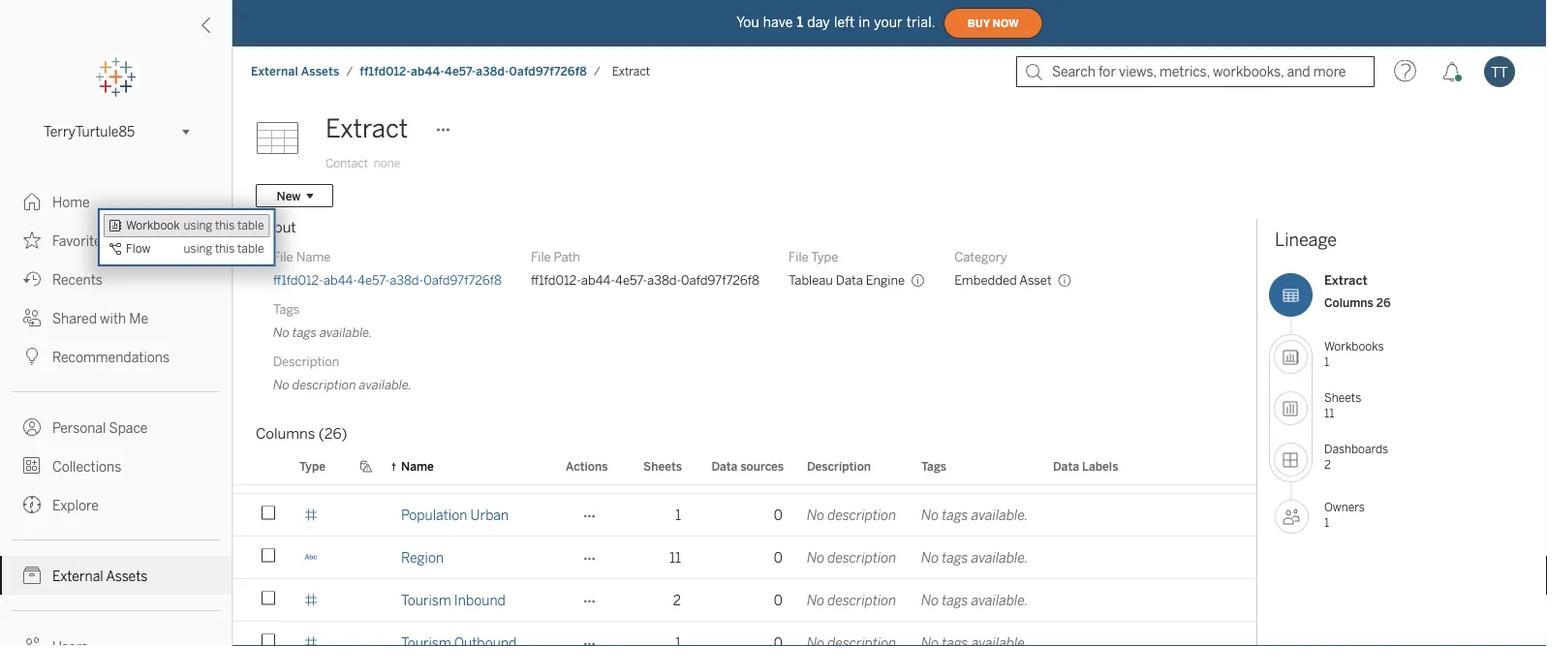 Task type: describe. For each thing, give the bounding box(es) containing it.
tags for 2
[[942, 593, 969, 609]]

using inside menu item
[[184, 219, 213, 233]]

trial.
[[907, 14, 936, 30]]

about
[[256, 219, 296, 236]]

1 horizontal spatial ab44-
[[411, 64, 445, 79]]

26
[[1377, 296, 1391, 310]]

navigation panel element
[[0, 58, 232, 646]]

description inside description no description available.
[[293, 377, 356, 393]]

engine
[[866, 272, 905, 288]]

favorites link
[[0, 221, 232, 260]]

terryturtule85 button
[[36, 120, 196, 143]]

no inside description no description available.
[[273, 377, 290, 393]]

inbound
[[454, 593, 506, 609]]

buy now
[[968, 17, 1019, 29]]

labels
[[1083, 459, 1119, 473]]

1 table from the top
[[237, 219, 264, 233]]

contact none
[[326, 157, 401, 171]]

recommendations link
[[0, 337, 232, 376]]

extract inside 'extract columns 26'
[[1325, 273, 1368, 288]]

owners 1
[[1325, 501, 1366, 530]]

ab44- for file name ff1fd012-ab44-4e57-a38d-0afd97f726f8
[[324, 272, 358, 288]]

columns inside 'extract columns 26'
[[1325, 296, 1374, 310]]

1 row from the top
[[233, 0, 1257, 25]]

0afd97f726f8 for file name ff1fd012-ab44-4e57-a38d-0afd97f726f8
[[424, 272, 502, 288]]

tableau
[[789, 272, 833, 288]]

real image for population urban
[[304, 508, 318, 522]]

workbooks image
[[1274, 340, 1308, 374]]

ff1fd012- for file name
[[273, 272, 324, 288]]

recents link
[[0, 260, 232, 299]]

terryturtule85
[[44, 124, 135, 140]]

sources
[[741, 459, 784, 473]]

name inside file name ff1fd012-ab44-4e57-a38d-0afd97f726f8
[[296, 249, 331, 265]]

1 left the day
[[797, 14, 804, 30]]

shared with me link
[[0, 299, 232, 337]]

4e57- for file name ff1fd012-ab44-4e57-a38d-0afd97f726f8
[[358, 272, 390, 288]]

tourism inbound
[[401, 593, 506, 609]]

with
[[100, 311, 126, 327]]

you have 1 day left in your trial.
[[737, 14, 936, 30]]

personal space
[[52, 420, 148, 436]]

me
[[129, 311, 148, 327]]

region
[[401, 550, 444, 566]]

description for description no description available.
[[273, 354, 340, 369]]

assets for external assets / ff1fd012-ab44-4e57-a38d-0afd97f726f8 /
[[301, 64, 340, 79]]

tags for 1
[[942, 507, 969, 523]]

ff1fd012- for file path
[[531, 272, 581, 288]]

embedded asset
[[955, 272, 1052, 288]]

6 row from the top
[[233, 622, 1346, 646]]

column header inside grid
[[244, 449, 288, 485]]

1 no description from the top
[[807, 465, 897, 481]]

population total
[[401, 465, 500, 481]]

day
[[807, 14, 831, 30]]

workbooks 1 sheets 11
[[1325, 340, 1385, 420]]

recents
[[52, 272, 103, 288]]

1 inside owners 1
[[1325, 516, 1330, 530]]

personal space link
[[0, 408, 232, 447]]

1 horizontal spatial 4e57-
[[445, 64, 476, 79]]

path
[[554, 249, 580, 265]]

file path ff1fd012-ab44-4e57-a38d-0afd97f726f8
[[531, 249, 760, 288]]

extract columns 26
[[1325, 273, 1391, 310]]

lineage
[[1275, 230, 1338, 251]]

this file type can contain multiple tables. image
[[911, 273, 926, 288]]

population for population urban
[[401, 507, 468, 523]]

a38d- for file path ff1fd012-ab44-4e57-a38d-0afd97f726f8
[[648, 272, 681, 288]]

explore
[[52, 498, 99, 514]]

contact
[[326, 157, 368, 171]]

workbook
[[126, 219, 180, 233]]

buy now button
[[944, 8, 1044, 39]]

explore link
[[0, 486, 232, 524]]

file type
[[789, 249, 839, 265]]

tags for tags
[[922, 459, 947, 473]]

this inside menu item
[[215, 219, 235, 233]]

new
[[277, 189, 301, 203]]

collections link
[[0, 447, 232, 486]]

no tags available. for 2
[[922, 593, 1029, 609]]

2 table from the top
[[237, 242, 264, 256]]

2 string image from the top
[[304, 551, 318, 565]]

menu containing workbook
[[98, 208, 276, 267]]

urban
[[471, 507, 509, 523]]

1 0 from the top
[[774, 465, 783, 481]]

space
[[109, 420, 148, 436]]

workbook using this table
[[126, 219, 264, 233]]

embedded
[[955, 272, 1017, 288]]

home
[[52, 194, 90, 210]]

no description for 11
[[807, 550, 897, 566]]

menu item containing workbook
[[104, 214, 270, 237]]

grid containing population total
[[233, 0, 1346, 646]]

description for description
[[807, 459, 871, 473]]

owners image
[[1275, 500, 1309, 534]]

main navigation. press the up and down arrow keys to access links. element
[[0, 182, 232, 646]]

no description for 2
[[807, 593, 897, 609]]

sheets inside grid
[[644, 459, 682, 473]]

0afd97f726f8 for file path ff1fd012-ab44-4e57-a38d-0afd97f726f8
[[681, 272, 760, 288]]

2 integer image from the top
[[304, 252, 318, 266]]

personal
[[52, 420, 106, 436]]

row containing population urban
[[233, 494, 1346, 539]]

extract element
[[607, 64, 656, 79]]

tags no tags available.
[[273, 301, 373, 340]]

external for external assets
[[52, 568, 103, 584]]

none
[[374, 157, 401, 171]]

row containing tourism inbound
[[233, 580, 1346, 624]]

no inside tags no tags available.
[[273, 325, 290, 340]]

11 inside workbooks 1 sheets 11
[[1325, 406, 1335, 420]]

dashboards 2
[[1325, 442, 1389, 472]]

tags for 11
[[942, 550, 969, 566]]

2 inside dashboards 2
[[1325, 457, 1332, 472]]

new button
[[256, 184, 333, 207]]

1 horizontal spatial data
[[836, 272, 863, 288]]



Task type: locate. For each thing, give the bounding box(es) containing it.
external
[[251, 64, 299, 79], [52, 568, 103, 584]]

string image up integer icon
[[304, 551, 318, 565]]

collections
[[52, 459, 121, 475]]

1 vertical spatial external
[[52, 568, 103, 584]]

1 / from the left
[[346, 64, 353, 79]]

0 vertical spatial 2
[[1325, 457, 1332, 472]]

string image
[[304, 39, 318, 53], [304, 551, 318, 565]]

0 horizontal spatial external
[[52, 568, 103, 584]]

2 horizontal spatial file
[[789, 249, 809, 265]]

1 vertical spatial real image
[[304, 380, 318, 394]]

recommendations
[[52, 349, 170, 365]]

1 horizontal spatial /
[[594, 64, 601, 79]]

1 population from the top
[[401, 465, 468, 481]]

2 0 from the top
[[774, 507, 783, 523]]

2 population from the top
[[401, 507, 468, 523]]

1 string image from the top
[[304, 39, 318, 53]]

sheets down workbooks
[[1325, 391, 1362, 405]]

1 horizontal spatial type
[[811, 249, 839, 265]]

3
[[673, 465, 681, 481]]

population up population urban link
[[401, 465, 468, 481]]

1 inside "row"
[[675, 507, 681, 523]]

have
[[764, 14, 793, 30]]

2
[[1325, 457, 1332, 472], [673, 593, 681, 609]]

row group
[[233, 0, 1257, 452], [233, 452, 1346, 646]]

1 horizontal spatial external assets link
[[250, 63, 341, 79]]

tableau data engine
[[789, 272, 905, 288]]

1 vertical spatial 2
[[673, 593, 681, 609]]

0 vertical spatial this
[[215, 219, 235, 233]]

3 real image from the top
[[304, 423, 318, 437]]

columns left (26) in the left of the page
[[256, 425, 315, 443]]

0 vertical spatial description
[[273, 354, 340, 369]]

2 this from the top
[[215, 242, 235, 256]]

0 for 11
[[774, 550, 783, 566]]

0 horizontal spatial /
[[346, 64, 353, 79]]

1 horizontal spatial name
[[401, 459, 434, 473]]

ff1fd012- down path
[[531, 272, 581, 288]]

buy
[[968, 17, 990, 29]]

0 horizontal spatial ab44-
[[324, 272, 358, 288]]

1 horizontal spatial assets
[[301, 64, 340, 79]]

dashboards image
[[1274, 443, 1308, 477]]

0 vertical spatial integer image
[[304, 210, 318, 223]]

0 horizontal spatial external assets link
[[0, 556, 232, 595]]

ab44- inside file name ff1fd012-ab44-4e57-a38d-0afd97f726f8
[[324, 272, 358, 288]]

1
[[797, 14, 804, 30], [1325, 355, 1330, 369], [675, 507, 681, 523], [1325, 516, 1330, 530]]

dashboards
[[1325, 442, 1389, 456]]

0 vertical spatial population
[[401, 465, 468, 481]]

no
[[273, 325, 290, 340], [273, 377, 290, 393], [807, 465, 825, 481], [922, 465, 939, 481], [807, 507, 825, 523], [922, 507, 939, 523], [807, 550, 825, 566], [922, 550, 939, 566], [807, 593, 825, 609], [922, 593, 939, 609]]

integer image down 'new' popup button
[[304, 210, 318, 223]]

tourism
[[401, 593, 451, 609]]

no tags available. for 11
[[922, 550, 1029, 566]]

3 no tags available. from the top
[[922, 550, 1029, 566]]

asset
[[1020, 272, 1052, 288]]

1 using from the top
[[184, 219, 213, 233]]

description right sources
[[807, 459, 871, 473]]

home link
[[0, 182, 232, 221]]

no description for 1
[[807, 507, 897, 523]]

4 no description from the top
[[807, 593, 897, 609]]

file name ff1fd012-ab44-4e57-a38d-0afd97f726f8
[[273, 249, 502, 288]]

table down about
[[237, 242, 264, 256]]

0 vertical spatial assets
[[301, 64, 340, 79]]

0afd97f726f8 inside file path ff1fd012-ab44-4e57-a38d-0afd97f726f8
[[681, 272, 760, 288]]

left
[[834, 14, 855, 30]]

flow
[[126, 242, 151, 256]]

description for 1
[[828, 507, 897, 523]]

1 vertical spatial tags
[[922, 459, 947, 473]]

type inside grid
[[299, 459, 326, 473]]

2 row from the top
[[233, 452, 1257, 494]]

0 horizontal spatial assets
[[106, 568, 148, 584]]

sheets
[[1325, 391, 1362, 405], [644, 459, 682, 473]]

1 horizontal spatial sheets
[[1325, 391, 1362, 405]]

integer image down columns (26)
[[304, 466, 318, 479]]

0 vertical spatial real image
[[304, 508, 318, 522]]

1 vertical spatial description
[[807, 459, 871, 473]]

now
[[993, 17, 1019, 29]]

tags
[[293, 325, 317, 340], [942, 465, 969, 481], [942, 507, 969, 523], [942, 550, 969, 566], [942, 593, 969, 609]]

ff1fd012-
[[360, 64, 411, 79], [273, 272, 324, 288], [531, 272, 581, 288]]

tags inside grid
[[922, 459, 947, 473]]

data for data sources
[[712, 459, 738, 473]]

2 vertical spatial integer image
[[304, 466, 318, 479]]

columns
[[1325, 296, 1374, 310], [256, 425, 315, 443]]

name up population urban link
[[401, 459, 434, 473]]

1 vertical spatial sheets
[[644, 459, 682, 473]]

this up using this table
[[215, 219, 235, 233]]

0 horizontal spatial name
[[296, 249, 331, 265]]

1 vertical spatial real image
[[304, 594, 318, 607]]

4e57- for file path ff1fd012-ab44-4e57-a38d-0afd97f726f8
[[615, 272, 648, 288]]

3 row from the top
[[233, 494, 1346, 539]]

11
[[1325, 406, 1335, 420], [670, 550, 681, 566]]

1 vertical spatial integer image
[[304, 252, 318, 266]]

1 this from the top
[[215, 219, 235, 233]]

Search for views, metrics, workbooks, and more text field
[[1017, 56, 1375, 87]]

2 real image from the top
[[304, 594, 318, 607]]

0 horizontal spatial tags
[[273, 301, 300, 317]]

assets up table image
[[301, 64, 340, 79]]

0 for 2
[[774, 593, 783, 609]]

1 vertical spatial 11
[[670, 550, 681, 566]]

4 row from the top
[[233, 537, 1346, 582]]

2 real image from the top
[[304, 380, 318, 394]]

2 no description from the top
[[807, 507, 897, 523]]

type down columns (26)
[[299, 459, 326, 473]]

1 horizontal spatial tags
[[922, 459, 947, 473]]

data left sources
[[712, 459, 738, 473]]

you
[[737, 14, 760, 30]]

available. inside description no description available.
[[359, 377, 412, 393]]

1 vertical spatial table
[[237, 242, 264, 256]]

total
[[470, 465, 500, 481]]

in
[[859, 14, 871, 30]]

using
[[184, 219, 213, 233], [184, 242, 213, 256]]

columns left 26
[[1325, 296, 1374, 310]]

0 horizontal spatial description
[[273, 354, 340, 369]]

0afd97f726f8
[[509, 64, 587, 79], [424, 272, 502, 288], [681, 272, 760, 288]]

tags inside tags no tags available.
[[273, 301, 300, 317]]

0 horizontal spatial 4e57-
[[358, 272, 390, 288]]

0 horizontal spatial type
[[299, 459, 326, 473]]

0 horizontal spatial data
[[712, 459, 738, 473]]

population for population total
[[401, 465, 468, 481]]

1 vertical spatial using
[[184, 242, 213, 256]]

file up tableau
[[789, 249, 809, 265]]

tags for tags no tags available.
[[273, 301, 300, 317]]

this down workbook using this table
[[215, 242, 235, 256]]

assets for external assets
[[106, 568, 148, 584]]

no tags available. for 1
[[922, 507, 1029, 523]]

0 vertical spatial using
[[184, 219, 213, 233]]

description
[[293, 377, 356, 393], [828, 465, 897, 481], [828, 507, 897, 523], [828, 550, 897, 566], [828, 593, 897, 609]]

your
[[874, 14, 903, 30]]

file inside file name ff1fd012-ab44-4e57-a38d-0afd97f726f8
[[273, 249, 293, 265]]

data labels
[[1054, 459, 1119, 473]]

sheets image
[[1274, 392, 1308, 425]]

1 vertical spatial type
[[299, 459, 326, 473]]

tags inside tags no tags available.
[[293, 325, 317, 340]]

real image up description no description available. at the left bottom of page
[[304, 338, 318, 351]]

2 vertical spatial extract
[[1325, 273, 1368, 288]]

type up tableau
[[811, 249, 839, 265]]

actions
[[566, 459, 608, 473]]

1 vertical spatial assets
[[106, 568, 148, 584]]

real image
[[304, 338, 318, 351], [304, 380, 318, 394], [304, 423, 318, 437]]

tourism inbound link
[[401, 580, 506, 621]]

owners
[[1325, 501, 1366, 515]]

a38d-
[[476, 64, 509, 79], [390, 272, 424, 288], [648, 272, 681, 288]]

grid
[[233, 0, 1346, 646]]

description inside description no description available.
[[273, 354, 340, 369]]

external assets
[[52, 568, 148, 584]]

real image up columns (26)
[[304, 380, 318, 394]]

ff1fd012- inside file path ff1fd012-ab44-4e57-a38d-0afd97f726f8
[[531, 272, 581, 288]]

2 file from the left
[[531, 249, 551, 265]]

1 vertical spatial extract
[[326, 114, 408, 144]]

extract
[[612, 64, 651, 79], [326, 114, 408, 144], [1325, 273, 1368, 288]]

shared with me
[[52, 311, 148, 327]]

2 horizontal spatial extract
[[1325, 273, 1368, 288]]

file for file name
[[273, 249, 293, 265]]

1 file from the left
[[273, 249, 293, 265]]

3 file from the left
[[789, 249, 809, 265]]

name
[[296, 249, 331, 265], [401, 459, 434, 473]]

3 integer image from the top
[[304, 466, 318, 479]]

1 horizontal spatial 11
[[1325, 406, 1335, 420]]

external assets link down explore link
[[0, 556, 232, 595]]

/
[[346, 64, 353, 79], [594, 64, 601, 79]]

assets inside main navigation. press the up and down arrow keys to access links. 'element'
[[106, 568, 148, 584]]

external assets link up table image
[[250, 63, 341, 79]]

0 vertical spatial table
[[237, 219, 264, 233]]

external assets link
[[250, 63, 341, 79], [0, 556, 232, 595]]

this
[[215, 219, 235, 233], [215, 242, 235, 256]]

1 horizontal spatial file
[[531, 249, 551, 265]]

menu
[[98, 208, 276, 267]]

1 horizontal spatial extract
[[612, 64, 651, 79]]

real image up integer icon
[[304, 594, 318, 607]]

11 inside "row"
[[670, 550, 681, 566]]

1 real image from the top
[[304, 508, 318, 522]]

2 vertical spatial real image
[[304, 423, 318, 437]]

workbooks
[[1325, 340, 1385, 354]]

description for 2
[[828, 593, 897, 609]]

using up using this table
[[184, 219, 213, 233]]

sheets inside workbooks 1 sheets 11
[[1325, 391, 1362, 405]]

0 horizontal spatial sheets
[[644, 459, 682, 473]]

real image down columns (26)
[[304, 508, 318, 522]]

0 vertical spatial type
[[811, 249, 839, 265]]

1 no tags available. from the top
[[922, 465, 1029, 481]]

2 row group from the top
[[233, 452, 1346, 646]]

description down tags no tags available.
[[273, 354, 340, 369]]

1 horizontal spatial external
[[251, 64, 299, 79]]

0 vertical spatial real image
[[304, 338, 318, 351]]

1 horizontal spatial columns
[[1325, 296, 1374, 310]]

1 vertical spatial string image
[[304, 551, 318, 565]]

1 real image from the top
[[304, 338, 318, 351]]

2 horizontal spatial ab44-
[[581, 272, 615, 288]]

data left labels at the right
[[1054, 459, 1080, 473]]

population urban
[[401, 507, 509, 523]]

0 vertical spatial ff1fd012-ab44-4e57-a38d-0afd97f726f8 link
[[359, 63, 588, 79]]

file inside file path ff1fd012-ab44-4e57-a38d-0afd97f726f8
[[531, 249, 551, 265]]

3 no description from the top
[[807, 550, 897, 566]]

table image
[[256, 110, 314, 168]]

integer image up tags no tags available.
[[304, 252, 318, 266]]

2 horizontal spatial a38d-
[[648, 272, 681, 288]]

1 vertical spatial ff1fd012-ab44-4e57-a38d-0afd97f726f8 link
[[273, 271, 502, 289]]

1 inside workbooks 1 sheets 11
[[1325, 355, 1330, 369]]

real image left (26) in the left of the page
[[304, 423, 318, 437]]

data left engine
[[836, 272, 863, 288]]

favorites
[[52, 233, 108, 249]]

row group inside grid
[[233, 0, 1257, 452]]

0 horizontal spatial 11
[[670, 550, 681, 566]]

2 horizontal spatial 4e57-
[[615, 272, 648, 288]]

external inside main navigation. press the up and down arrow keys to access links. 'element'
[[52, 568, 103, 584]]

1 down workbooks
[[1325, 355, 1330, 369]]

2 / from the left
[[594, 64, 601, 79]]

0 vertical spatial external assets link
[[250, 63, 341, 79]]

ff1fd012- up none
[[360, 64, 411, 79]]

11 down 3
[[670, 550, 681, 566]]

1 vertical spatial this
[[215, 242, 235, 256]]

population up region link
[[401, 507, 468, 523]]

2 no tags available. from the top
[[922, 507, 1029, 523]]

1 horizontal spatial ff1fd012-
[[360, 64, 411, 79]]

category
[[955, 249, 1008, 265]]

data sources
[[712, 459, 784, 473]]

(26)
[[319, 425, 348, 443]]

0 vertical spatial sheets
[[1325, 391, 1362, 405]]

0 vertical spatial extract
[[612, 64, 651, 79]]

5 row from the top
[[233, 580, 1346, 624]]

/ up contact
[[346, 64, 353, 79]]

columns image
[[1270, 273, 1313, 317]]

using down workbook using this table
[[184, 242, 213, 256]]

row containing region
[[233, 537, 1346, 582]]

1 horizontal spatial a38d-
[[476, 64, 509, 79]]

data for data labels
[[1054, 459, 1080, 473]]

column header
[[244, 449, 288, 485]]

name inside grid
[[401, 459, 434, 473]]

4e57- inside file name ff1fd012-ab44-4e57-a38d-0afd97f726f8
[[358, 272, 390, 288]]

2 horizontal spatial ff1fd012-
[[531, 272, 581, 288]]

0 horizontal spatial ff1fd012-
[[273, 272, 324, 288]]

0afd97f726f8 inside file name ff1fd012-ab44-4e57-a38d-0afd97f726f8
[[424, 272, 502, 288]]

1 row group from the top
[[233, 0, 1257, 452]]

this table or file is embedded in the published asset on the server, and you can't create a new workbook from it. files embedded in workbooks aren't shared with other tableau site users. image
[[1058, 273, 1073, 288]]

file for file path
[[531, 249, 551, 265]]

ff1fd012- up tags no tags available.
[[273, 272, 324, 288]]

table up using this table
[[237, 219, 264, 233]]

file down about
[[273, 249, 293, 265]]

integer image
[[304, 210, 318, 223], [304, 252, 318, 266], [304, 466, 318, 479]]

0 horizontal spatial a38d-
[[390, 272, 424, 288]]

population urban link
[[401, 494, 509, 536]]

integer image
[[304, 636, 318, 646]]

using this table
[[184, 242, 264, 256]]

file
[[273, 249, 293, 265], [531, 249, 551, 265], [789, 249, 809, 265]]

1 horizontal spatial description
[[807, 459, 871, 473]]

available. inside tags no tags available.
[[320, 325, 373, 340]]

0 horizontal spatial columns
[[256, 425, 315, 443]]

external assets / ff1fd012-ab44-4e57-a38d-0afd97f726f8 /
[[251, 64, 601, 79]]

1 vertical spatial name
[[401, 459, 434, 473]]

table
[[237, 219, 264, 233], [237, 242, 264, 256]]

a38d- inside file name ff1fd012-ab44-4e57-a38d-0afd97f726f8
[[390, 272, 424, 288]]

0 for 1
[[774, 507, 783, 523]]

description for 11
[[828, 550, 897, 566]]

/ left extract element
[[594, 64, 601, 79]]

1 horizontal spatial 2
[[1325, 457, 1332, 472]]

0 vertical spatial 11
[[1325, 406, 1335, 420]]

11 right sheets image
[[1325, 406, 1335, 420]]

external down explore
[[52, 568, 103, 584]]

3 0 from the top
[[774, 550, 783, 566]]

integer image inside "row"
[[304, 466, 318, 479]]

type
[[811, 249, 839, 265], [299, 459, 326, 473]]

shared
[[52, 311, 97, 327]]

1 vertical spatial external assets link
[[0, 556, 232, 595]]

external up table image
[[251, 64, 299, 79]]

0 vertical spatial external
[[251, 64, 299, 79]]

file left path
[[531, 249, 551, 265]]

0 vertical spatial tags
[[273, 301, 300, 317]]

2 horizontal spatial data
[[1054, 459, 1080, 473]]

assets
[[301, 64, 340, 79], [106, 568, 148, 584]]

population total link
[[401, 452, 500, 493]]

external for external assets / ff1fd012-ab44-4e57-a38d-0afd97f726f8 /
[[251, 64, 299, 79]]

row
[[233, 0, 1257, 25], [233, 452, 1257, 494], [233, 494, 1346, 539], [233, 537, 1346, 582], [233, 580, 1346, 624], [233, 622, 1346, 646]]

2 horizontal spatial 0afd97f726f8
[[681, 272, 760, 288]]

description inside grid
[[807, 459, 871, 473]]

1 vertical spatial columns
[[256, 425, 315, 443]]

0 vertical spatial name
[[296, 249, 331, 265]]

description
[[273, 354, 340, 369], [807, 459, 871, 473]]

sheets right actions
[[644, 459, 682, 473]]

row containing population total
[[233, 452, 1257, 494]]

real image for tourism inbound
[[304, 594, 318, 607]]

ab44- inside file path ff1fd012-ab44-4e57-a38d-0afd97f726f8
[[581, 272, 615, 288]]

1 vertical spatial population
[[401, 507, 468, 523]]

4 no tags available. from the top
[[922, 593, 1029, 609]]

2 inside "row"
[[673, 593, 681, 609]]

no description
[[807, 465, 897, 481], [807, 507, 897, 523], [807, 550, 897, 566], [807, 593, 897, 609]]

2 using from the top
[[184, 242, 213, 256]]

assets down explore link
[[106, 568, 148, 584]]

ff1fd012- inside file name ff1fd012-ab44-4e57-a38d-0afd97f726f8
[[273, 272, 324, 288]]

1 integer image from the top
[[304, 210, 318, 223]]

real image
[[304, 508, 318, 522], [304, 594, 318, 607]]

1 down 3
[[675, 507, 681, 523]]

ab44- for file path ff1fd012-ab44-4e57-a38d-0afd97f726f8
[[581, 272, 615, 288]]

tags
[[273, 301, 300, 317], [922, 459, 947, 473]]

4 0 from the top
[[774, 593, 783, 609]]

0 vertical spatial columns
[[1325, 296, 1374, 310]]

columns (26)
[[256, 425, 348, 443]]

a38d- for file name ff1fd012-ab44-4e57-a38d-0afd97f726f8
[[390, 272, 424, 288]]

0 horizontal spatial file
[[273, 249, 293, 265]]

0 horizontal spatial 0afd97f726f8
[[424, 272, 502, 288]]

0 horizontal spatial extract
[[326, 114, 408, 144]]

4e57- inside file path ff1fd012-ab44-4e57-a38d-0afd97f726f8
[[615, 272, 648, 288]]

string image up table image
[[304, 39, 318, 53]]

1 horizontal spatial 0afd97f726f8
[[509, 64, 587, 79]]

row group containing population total
[[233, 452, 1346, 646]]

name down about
[[296, 249, 331, 265]]

data
[[836, 272, 863, 288], [712, 459, 738, 473], [1054, 459, 1080, 473]]

0 vertical spatial string image
[[304, 39, 318, 53]]

region link
[[401, 537, 444, 579]]

1 down 'owners'
[[1325, 516, 1330, 530]]

description no description available.
[[273, 354, 412, 393]]

menu item
[[104, 214, 270, 237]]

a38d- inside file path ff1fd012-ab44-4e57-a38d-0afd97f726f8
[[648, 272, 681, 288]]

population
[[401, 465, 468, 481], [401, 507, 468, 523]]

0 horizontal spatial 2
[[673, 593, 681, 609]]



Task type: vqa. For each thing, say whether or not it's contained in the screenshot.


